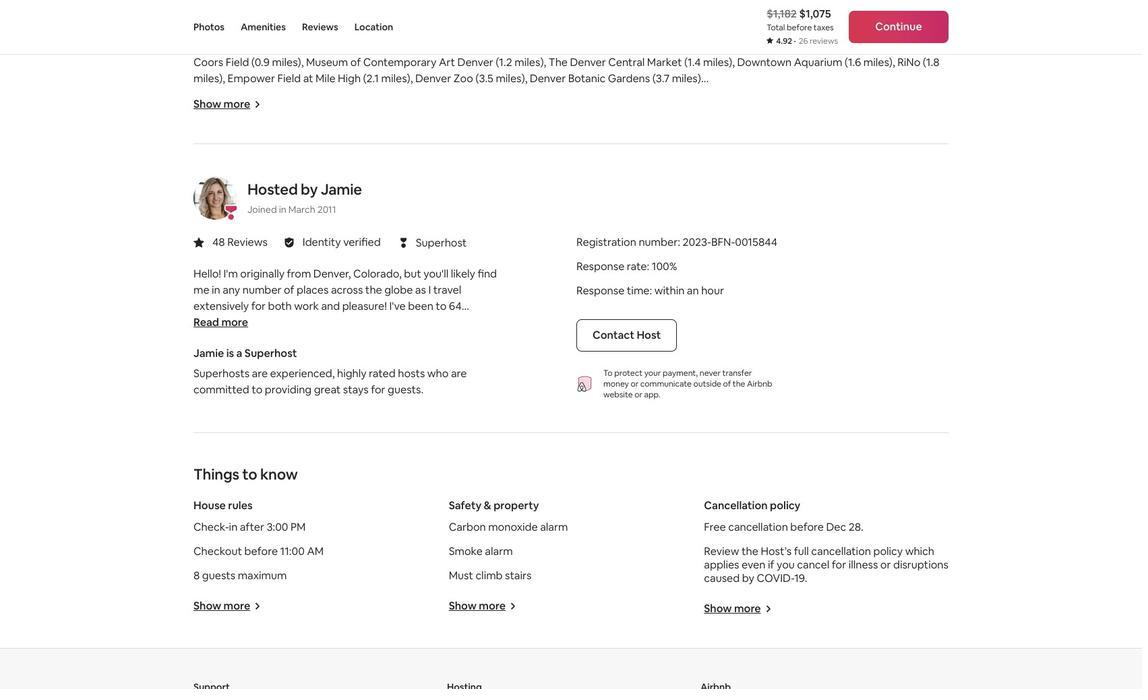 Task type: locate. For each thing, give the bounding box(es) containing it.
cancellation down cancellation policy
[[728, 521, 788, 535]]

2 horizontal spatial of
[[723, 379, 731, 390]]

in inside hello! i'm originally from denver, colorado, but you'll likely find me in any number of places across the globe as i travel extensively for both work and pleasure! i've been to 64… read more
[[212, 283, 220, 297]]

jamie inside "hosted by jamie joined in march 2011"
[[321, 180, 362, 199]]

of up both
[[284, 283, 294, 297]]

(30.0
[[286, 136, 311, 151]]

0 horizontal spatial superhost
[[245, 347, 297, 361]]

4.92 · 26 reviews
[[776, 36, 838, 47]]

and left amphitheater
[[730, 120, 748, 134]]

website
[[603, 390, 633, 401]]

1 vertical spatial policy
[[873, 545, 903, 559]]

for down 'rated'
[[371, 383, 385, 397]]

1 horizontal spatial (0.9
[[337, 88, 355, 102]]

denver up avanti
[[530, 72, 566, 86]]

in inside "hosted by jamie joined in march 2011"
[[279, 204, 286, 216]]

or inside review the host's full cancellation policy which applies even if you cancel for illness or disruptions caused by covid-19.
[[880, 558, 891, 573]]

i
[[428, 283, 431, 297]]

(0.9 inside denver dining: root down (0.9 miles), happy camper (1.0 miles), avanti (1.0 miles), recess beer garden (1.2 miles), senor bear (1.2 miles), little man ice cream (1.2 miles), highland tap and burger (1.3 miles), zuni street brewery (1.4 miles), leevers locavore (2.1 miles) get outside: commons park (0.7 miles), sloans lake (3.2 miles), cheeseman park (3.8 miles), red rocks park and amphitheater (20.0 miles), golden gate canyon state park (30.0 miles)
[[337, 88, 355, 102]]

providing
[[265, 383, 312, 397]]

before up 26 at the right of page
[[787, 22, 812, 33]]

1 vertical spatial denver,
[[313, 267, 351, 281]]

(0.7
[[344, 120, 362, 134]]

(1.2 up outside:
[[229, 104, 246, 118]]

0 vertical spatial to
[[436, 299, 447, 314]]

more down 'must climb stairs'
[[479, 600, 506, 614]]

1 horizontal spatial jamie
[[321, 180, 362, 199]]

1 vertical spatial and
[[730, 120, 748, 134]]

1 vertical spatial for
[[371, 383, 385, 397]]

and up (0.7
[[349, 104, 368, 118]]

safety
[[449, 499, 482, 513]]

show for show more button below the caused
[[704, 602, 732, 616]]

mile
[[316, 72, 335, 86]]

response down "response rate : 100%" in the right top of the page
[[576, 284, 625, 298]]

0 horizontal spatial jamie
[[193, 347, 224, 361]]

reviews right 48
[[227, 235, 268, 250]]

1 horizontal spatial alarm
[[540, 521, 568, 535]]

applies
[[704, 558, 739, 573]]

: left 2023-
[[678, 235, 680, 250]]

(1.6
[[845, 55, 861, 70]]

in right me
[[212, 283, 220, 297]]

miles), up lake
[[425, 104, 456, 118]]

1 vertical spatial before
[[790, 521, 824, 535]]

of up high
[[350, 55, 361, 70]]

as
[[415, 283, 426, 297]]

0 horizontal spatial policy
[[770, 499, 800, 513]]

0 horizontal spatial denver,
[[193, 14, 232, 28]]

hosted
[[247, 180, 298, 199]]

are right who at the bottom of page
[[451, 367, 467, 381]]

1 are from the left
[[252, 367, 268, 381]]

1 vertical spatial the
[[733, 379, 745, 390]]

(0.9 down high
[[337, 88, 355, 102]]

zoo
[[454, 72, 473, 86]]

2 vertical spatial and
[[321, 299, 340, 314]]

denver, up across
[[313, 267, 351, 281]]

jamie
[[321, 180, 362, 199], [193, 347, 224, 361]]

park left (3.8
[[574, 120, 595, 134]]

smoke alarm
[[449, 545, 513, 559]]

0 vertical spatial cancellation
[[728, 521, 788, 535]]

2 horizontal spatial in
[[279, 204, 286, 216]]

the left if
[[742, 545, 758, 559]]

show down must in the left bottom of the page
[[449, 600, 477, 614]]

0 horizontal spatial (1.4
[[559, 104, 575, 118]]

(0.9 up empower
[[251, 55, 270, 70]]

committed
[[193, 383, 249, 397]]

1 vertical spatial alarm
[[485, 545, 513, 559]]

show up get
[[193, 97, 221, 111]]

0 vertical spatial (2.1
[[363, 72, 379, 86]]

find
[[478, 267, 497, 281]]

stays
[[343, 383, 369, 397]]

jamie inside jamie is a superhost superhosts are experienced, highly rated hosts who are committed to providing great stays for guests.
[[193, 347, 224, 361]]

your
[[644, 368, 661, 379]]

is
[[226, 347, 234, 361]]

you'll
[[424, 267, 448, 281]]

1 horizontal spatial cancellation
[[811, 545, 871, 559]]

the inside review the host's full cancellation policy which applies even if you cancel for illness or disruptions caused by covid-19.
[[742, 545, 758, 559]]

1 vertical spatial of
[[284, 283, 294, 297]]

miles), down botanic
[[574, 88, 606, 102]]

cream
[[193, 104, 227, 118]]

(1.2 up street
[[496, 55, 512, 70]]

1 horizontal spatial are
[[451, 367, 467, 381]]

miles), up street
[[488, 88, 520, 102]]

high
[[338, 72, 361, 86]]

policy up free cancellation before dec 28.
[[770, 499, 800, 513]]

market
[[647, 55, 682, 70]]

show more button up outside:
[[193, 97, 261, 111]]

0 horizontal spatial field
[[226, 55, 249, 70]]

(1.2 inside coors field (0.9 miles), museum of contemporary art denver (1.2 miles), the denver central market (1.4 miles), downtown aquarium (1.6 miles), rino (1.8 miles), empower field at mile high (2.1 miles), denver zoo (3.5 miles), denver botanic gardens (3.7 miles)
[[496, 55, 512, 70]]

rated
[[369, 367, 396, 381]]

of
[[350, 55, 361, 70], [284, 283, 294, 297], [723, 379, 731, 390]]

show more button down the caused
[[704, 602, 772, 616]]

0 vertical spatial response
[[576, 260, 625, 274]]

carbon
[[449, 521, 486, 535]]

free
[[704, 521, 726, 535]]

1 vertical spatial superhost
[[245, 347, 297, 361]]

(1.4 up "cheeseman"
[[559, 104, 575, 118]]

0 vertical spatial colorado,
[[234, 14, 284, 28]]

jamie is a superhost. learn more about jamie. image
[[193, 177, 237, 220], [193, 177, 237, 220]]

response for response rate
[[576, 260, 625, 274]]

of inside hello! i'm originally from denver, colorado, but you'll likely find me in any number of places across the globe as i travel extensively for both work and pleasure! i've been to 64… read more
[[284, 283, 294, 297]]

: for response time
[[650, 284, 652, 298]]

alarm right monoxide
[[540, 521, 568, 535]]

2 vertical spatial in
[[229, 521, 238, 535]]

leevers
[[612, 104, 650, 118]]

experienced,
[[270, 367, 335, 381]]

0 vertical spatial before
[[787, 22, 812, 33]]

to left know
[[242, 465, 257, 484]]

0 vertical spatial :
[[678, 235, 680, 250]]

more up outside:
[[224, 97, 250, 111]]

which
[[905, 545, 934, 559]]

for left illness
[[832, 558, 846, 573]]

&
[[484, 499, 491, 513]]

alarm up 'must climb stairs'
[[485, 545, 513, 559]]

100%
[[652, 260, 677, 274]]

1 horizontal spatial (1.0
[[555, 88, 572, 102]]

park down commons
[[262, 136, 284, 151]]

1 vertical spatial to
[[252, 383, 262, 397]]

show down the caused
[[704, 602, 732, 616]]

0 vertical spatial (1.4
[[684, 55, 701, 70]]

policy left which
[[873, 545, 903, 559]]

or for review
[[880, 558, 891, 573]]

covid-
[[757, 572, 794, 586]]

1 (1.0 from the left
[[469, 88, 486, 102]]

colorado, inside hello! i'm originally from denver, colorado, but you'll likely find me in any number of places across the globe as i travel extensively for both work and pleasure! i've been to 64… read more
[[353, 267, 402, 281]]

climb
[[476, 569, 503, 583]]

before up the full
[[790, 521, 824, 535]]

1 horizontal spatial (2.1
[[700, 104, 716, 118]]

0 vertical spatial denver,
[[193, 14, 232, 28]]

1 horizontal spatial (1.4
[[684, 55, 701, 70]]

response down registration
[[576, 260, 625, 274]]

colorado,
[[234, 14, 284, 28], [353, 267, 402, 281]]

(1.0 down coors field (0.9 miles), museum of contemporary art denver (1.2 miles), the denver central market (1.4 miles), downtown aquarium (1.6 miles), rino (1.8 miles), empower field at mile high (2.1 miles), denver zoo (3.5 miles), denver botanic gardens (3.7 miles)
[[555, 88, 572, 102]]

street
[[482, 104, 513, 118]]

botanic
[[568, 72, 606, 86]]

miles) inside coors field (0.9 miles), museum of contemporary art denver (1.2 miles), the denver central market (1.4 miles), downtown aquarium (1.6 miles), rino (1.8 miles), empower field at mile high (2.1 miles), denver zoo (3.5 miles), denver botanic gardens (3.7 miles)
[[672, 72, 701, 86]]

denver up (3.5 in the left of the page
[[457, 55, 493, 70]]

field up root
[[277, 72, 301, 86]]

denver
[[457, 55, 493, 70], [570, 55, 606, 70], [415, 72, 451, 86], [530, 72, 566, 86]]

of right outside
[[723, 379, 731, 390]]

miles), left the
[[515, 55, 546, 70]]

1 vertical spatial (1.4
[[559, 104, 575, 118]]

field up empower
[[226, 55, 249, 70]]

2011
[[317, 204, 336, 216]]

26
[[799, 36, 808, 47]]

0 horizontal spatial are
[[252, 367, 268, 381]]

reviews up 'museum'
[[302, 21, 338, 33]]

0 horizontal spatial of
[[284, 283, 294, 297]]

(1.4 inside denver dining: root down (0.9 miles), happy camper (1.0 miles), avanti (1.0 miles), recess beer garden (1.2 miles), senor bear (1.2 miles), little man ice cream (1.2 miles), highland tap and burger (1.3 miles), zuni street brewery (1.4 miles), leevers locavore (2.1 miles) get outside: commons park (0.7 miles), sloans lake (3.2 miles), cheeseman park (3.8 miles), red rocks park and amphitheater (20.0 miles), golden gate canyon state park (30.0 miles)
[[559, 104, 575, 118]]

registration number : 2023-bfn-0015844
[[576, 235, 777, 250]]

0 horizontal spatial and
[[321, 299, 340, 314]]

more inside hello! i'm originally from denver, colorado, but you'll likely find me in any number of places across the globe as i travel extensively for both work and pleasure! i've been to 64… read more
[[221, 316, 248, 330]]

(2.1 right high
[[363, 72, 379, 86]]

been
[[408, 299, 433, 314]]

jamie up 2011
[[321, 180, 362, 199]]

colorado, left the united
[[234, 14, 284, 28]]

1 horizontal spatial superhost
[[416, 236, 467, 250]]

jamie left is
[[193, 347, 224, 361]]

you
[[777, 558, 795, 573]]

review the host's full cancellation policy which applies even if you cancel for illness or disruptions caused by covid-19.
[[704, 545, 948, 586]]

(2.1 inside denver dining: root down (0.9 miles), happy camper (1.0 miles), avanti (1.0 miles), recess beer garden (1.2 miles), senor bear (1.2 miles), little man ice cream (1.2 miles), highland tap and burger (1.3 miles), zuni street brewery (1.4 miles), leevers locavore (2.1 miles) get outside: commons park (0.7 miles), sloans lake (3.2 miles), cheeseman park (3.8 miles), red rocks park and amphitheater (20.0 miles), golden gate canyon state park (30.0 miles)
[[700, 104, 716, 118]]

0 horizontal spatial (0.9
[[251, 55, 270, 70]]

(1.0 down (3.5 in the left of the page
[[469, 88, 486, 102]]

(1.2
[[496, 55, 512, 70], [710, 88, 727, 102], [819, 88, 836, 102], [229, 104, 246, 118]]

number inside hello! i'm originally from denver, colorado, but you'll likely find me in any number of places across the globe as i travel extensively for both work and pleasure! i've been to 64… read more
[[243, 283, 281, 297]]

8
[[193, 569, 200, 583]]

2 vertical spatial for
[[832, 558, 846, 573]]

hosted by jamie joined in march 2011
[[247, 180, 362, 216]]

2 horizontal spatial miles)
[[719, 104, 748, 118]]

miles)
[[672, 72, 701, 86], [719, 104, 748, 118], [313, 136, 342, 151]]

more down extensively
[[221, 316, 248, 330]]

rules
[[228, 499, 253, 513]]

1 response from the top
[[576, 260, 625, 274]]

show more button down climb
[[449, 600, 516, 614]]

miles) up garden
[[672, 72, 701, 86]]

1 horizontal spatial of
[[350, 55, 361, 70]]

read
[[193, 316, 219, 330]]

stairs
[[505, 569, 531, 583]]

dec
[[826, 521, 846, 535]]

miles), right (20.0
[[850, 120, 881, 134]]

identity
[[303, 235, 341, 250]]

0 horizontal spatial (1.0
[[469, 88, 486, 102]]

0 vertical spatial by
[[301, 180, 318, 199]]

the left airbnb
[[733, 379, 745, 390]]

1 vertical spatial colorado,
[[353, 267, 402, 281]]

1 horizontal spatial for
[[371, 383, 385, 397]]

0 vertical spatial policy
[[770, 499, 800, 513]]

:
[[678, 235, 680, 250], [647, 260, 649, 274], [650, 284, 652, 298]]

for left both
[[251, 299, 266, 314]]

amenities
[[241, 21, 286, 33]]

1 horizontal spatial reviews
[[302, 21, 338, 33]]

0 vertical spatial alarm
[[540, 521, 568, 535]]

0 vertical spatial number
[[639, 235, 678, 250]]

miles), down burger
[[364, 120, 396, 134]]

the
[[365, 283, 382, 297], [733, 379, 745, 390], [742, 545, 758, 559]]

1 vertical spatial number
[[243, 283, 281, 297]]

1 vertical spatial in
[[212, 283, 220, 297]]

show more up get
[[193, 97, 250, 111]]

2 response from the top
[[576, 284, 625, 298]]

1 horizontal spatial by
[[742, 572, 754, 586]]

2 horizontal spatial for
[[832, 558, 846, 573]]

contact host link
[[576, 320, 677, 352]]

before up maximum at the bottom of the page
[[244, 545, 278, 559]]

cancellation policy
[[704, 499, 800, 513]]

total
[[767, 22, 785, 33]]

number down originally
[[243, 283, 281, 297]]

location button
[[354, 0, 393, 54]]

superhost right a
[[245, 347, 297, 361]]

and down across
[[321, 299, 340, 314]]

payment,
[[663, 368, 698, 379]]

1 horizontal spatial denver,
[[313, 267, 351, 281]]

(3.2
[[458, 120, 476, 134]]

(2.1 down garden
[[700, 104, 716, 118]]

1 horizontal spatial colorado,
[[353, 267, 402, 281]]

hello!
[[193, 267, 221, 281]]

miles), down dining:
[[248, 104, 280, 118]]

2 vertical spatial of
[[723, 379, 731, 390]]

(1.2 right garden
[[710, 88, 727, 102]]

red
[[652, 120, 672, 134]]

0 horizontal spatial number
[[243, 283, 281, 297]]

0 vertical spatial in
[[279, 204, 286, 216]]

1 horizontal spatial field
[[277, 72, 301, 86]]

in left march
[[279, 204, 286, 216]]

read more button
[[193, 315, 248, 331]]

0 horizontal spatial by
[[301, 180, 318, 199]]

museum
[[306, 55, 348, 70]]

registration
[[576, 235, 636, 250]]

property
[[494, 499, 539, 513]]

or left app.
[[635, 390, 642, 401]]

1 vertical spatial miles)
[[719, 104, 748, 118]]

across
[[331, 283, 363, 297]]

and inside hello! i'm originally from denver, colorado, but you'll likely find me in any number of places across the globe as i travel extensively for both work and pleasure! i've been to 64… read more
[[321, 299, 340, 314]]

miles), up garden
[[703, 55, 735, 70]]

0 horizontal spatial in
[[212, 283, 220, 297]]

the up pleasure!
[[365, 283, 382, 297]]

little
[[872, 88, 898, 102]]

2 vertical spatial miles)
[[313, 136, 342, 151]]

denver, up coors
[[193, 14, 232, 28]]

show down 8
[[193, 600, 221, 614]]

0 vertical spatial of
[[350, 55, 361, 70]]

policy inside review the host's full cancellation policy which applies even if you cancel for illness or disruptions caused by covid-19.
[[873, 545, 903, 559]]

or right illness
[[880, 558, 891, 573]]

: for registration number
[[678, 235, 680, 250]]

1 horizontal spatial miles)
[[672, 72, 701, 86]]

at
[[303, 72, 313, 86]]

by right the caused
[[742, 572, 754, 586]]

after
[[240, 521, 264, 535]]

1 vertical spatial (2.1
[[700, 104, 716, 118]]

0 vertical spatial jamie
[[321, 180, 362, 199]]

beer
[[645, 88, 668, 102]]

by up march
[[301, 180, 318, 199]]

1 vertical spatial reviews
[[227, 235, 268, 250]]

: for response rate
[[647, 260, 649, 274]]

reviews
[[302, 21, 338, 33], [227, 235, 268, 250]]

1 vertical spatial response
[[576, 284, 625, 298]]

0 vertical spatial the
[[365, 283, 382, 297]]

monoxide
[[488, 521, 538, 535]]

pleasure!
[[342, 299, 387, 314]]

pm
[[291, 521, 306, 535]]

show for show more button on top of outside:
[[193, 97, 221, 111]]

miles) down downtown
[[719, 104, 748, 118]]

miles), left little
[[838, 88, 870, 102]]

miles) right (30.0
[[313, 136, 342, 151]]

or right money
[[631, 379, 639, 390]]

for inside hello! i'm originally from denver, colorado, but you'll likely find me in any number of places across the globe as i travel extensively for both work and pleasure! i've been to 64… read more
[[251, 299, 266, 314]]

aquarium
[[794, 55, 842, 70]]

1 vertical spatial :
[[647, 260, 649, 274]]

0 horizontal spatial (2.1
[[363, 72, 379, 86]]

in left after
[[229, 521, 238, 535]]

2 vertical spatial the
[[742, 545, 758, 559]]

: left 100%
[[647, 260, 649, 274]]

extensively
[[193, 299, 249, 314]]

superhost inside jamie is a superhost superhosts are experienced, highly rated hosts who are committed to providing great stays for guests.
[[245, 347, 297, 361]]

1 vertical spatial (0.9
[[337, 88, 355, 102]]

location
[[354, 21, 393, 33]]

1 vertical spatial cancellation
[[811, 545, 871, 559]]

denver
[[193, 88, 235, 102]]

superhost up you'll
[[416, 236, 467, 250]]

for inside jamie is a superhost superhosts are experienced, highly rated hosts who are committed to providing great stays for guests.
[[371, 383, 385, 397]]

of inside coors field (0.9 miles), museum of contemporary art denver (1.2 miles), the denver central market (1.4 miles), downtown aquarium (1.6 miles), rino (1.8 miles), empower field at mile high (2.1 miles), denver zoo (3.5 miles), denver botanic gardens (3.7 miles)
[[350, 55, 361, 70]]

1 horizontal spatial policy
[[873, 545, 903, 559]]

miles), down leevers
[[618, 120, 650, 134]]

2 vertical spatial :
[[650, 284, 652, 298]]

0 horizontal spatial for
[[251, 299, 266, 314]]

to protect your payment, never transfer money or communicate outside of the airbnb website or app.
[[603, 368, 772, 401]]

colorado, up globe
[[353, 267, 402, 281]]

coors
[[193, 55, 223, 70]]

0 vertical spatial (0.9
[[251, 55, 270, 70]]

miles), right (3.5 in the left of the page
[[496, 72, 527, 86]]

1 vertical spatial by
[[742, 572, 754, 586]]

󰀃
[[400, 235, 407, 251]]

0 vertical spatial and
[[349, 104, 368, 118]]

0 horizontal spatial reviews
[[227, 235, 268, 250]]

0 horizontal spatial colorado,
[[234, 14, 284, 28]]



Task type: vqa. For each thing, say whether or not it's contained in the screenshot.
United
yes



Task type: describe. For each thing, give the bounding box(es) containing it.
globe
[[384, 283, 413, 297]]

response for response time
[[576, 284, 625, 298]]

central
[[608, 55, 645, 70]]

(3.5
[[476, 72, 493, 86]]

smoke
[[449, 545, 483, 559]]

(1.8
[[923, 55, 939, 70]]

for inside review the host's full cancellation policy which applies even if you cancel for illness or disruptions caused by covid-19.
[[832, 558, 846, 573]]

hosts
[[398, 367, 425, 381]]

show more down the caused
[[704, 602, 761, 616]]

bfn-
[[711, 235, 735, 250]]

miles), up (3.8
[[578, 104, 609, 118]]

state
[[234, 136, 260, 151]]

0 vertical spatial field
[[226, 55, 249, 70]]

identity verified
[[303, 235, 381, 250]]

must
[[449, 569, 473, 583]]

(1.2 right bear
[[819, 88, 836, 102]]

show more down climb
[[449, 600, 506, 614]]

denver, colorado, united states
[[193, 14, 355, 28]]

miles), up the at
[[272, 55, 304, 70]]

highly
[[337, 367, 366, 381]]

0 vertical spatial superhost
[[416, 236, 467, 250]]

show for show more button under climb
[[449, 600, 477, 614]]

park down "tap"
[[321, 120, 342, 134]]

house rules
[[193, 499, 253, 513]]

reviews
[[810, 36, 838, 47]]

highland
[[282, 104, 326, 118]]

host
[[637, 328, 661, 343]]

contemporary
[[363, 55, 436, 70]]

(2.1 inside coors field (0.9 miles), museum of contemporary art denver (1.2 miles), the denver central market (1.4 miles), downtown aquarium (1.6 miles), rino (1.8 miles), empower field at mile high (2.1 miles), denver zoo (3.5 miles), denver botanic gardens (3.7 miles)
[[363, 72, 379, 86]]

to inside hello! i'm originally from denver, colorado, but you'll likely find me in any number of places across the globe as i travel extensively for both work and pleasure! i've been to 64… read more
[[436, 299, 447, 314]]

by inside "hosted by jamie joined in march 2011"
[[301, 180, 318, 199]]

by inside review the host's full cancellation policy which applies even if you cancel for illness or disruptions caused by covid-19.
[[742, 572, 754, 586]]

guests.
[[388, 383, 424, 397]]

rate
[[627, 260, 647, 274]]

check-in after 3:00 pm
[[193, 521, 306, 535]]

of inside to protect your payment, never transfer money or communicate outside of the airbnb website or app.
[[723, 379, 731, 390]]

places
[[297, 283, 329, 297]]

$1,182 $1,075 total before taxes
[[767, 7, 834, 33]]

more down 8 guests maximum
[[224, 600, 250, 614]]

hello! i'm originally from denver, colorado, but you'll likely find me in any number of places across the globe as i travel extensively for both work and pleasure! i've been to 64… read more
[[193, 267, 497, 330]]

2 (1.0 from the left
[[555, 88, 572, 102]]

miles), right (1.6
[[863, 55, 895, 70]]

to
[[603, 368, 613, 379]]

commons
[[267, 120, 318, 134]]

·
[[794, 36, 796, 47]]

1 horizontal spatial in
[[229, 521, 238, 535]]

1 horizontal spatial and
[[349, 104, 368, 118]]

cancellation
[[704, 499, 768, 513]]

0 horizontal spatial cancellation
[[728, 521, 788, 535]]

work
[[294, 299, 319, 314]]

miles), down street
[[478, 120, 510, 134]]

cancellation inside review the host's full cancellation policy which applies even if you cancel for illness or disruptions caused by covid-19.
[[811, 545, 871, 559]]

superhosts
[[193, 367, 250, 381]]

review
[[704, 545, 739, 559]]

park right rocks
[[706, 120, 727, 134]]

more down the caused
[[734, 602, 761, 616]]

march
[[288, 204, 315, 216]]

2 horizontal spatial and
[[730, 120, 748, 134]]

great
[[314, 383, 341, 397]]

photos button
[[193, 0, 224, 54]]

2023-
[[683, 235, 711, 250]]

(0.9 inside coors field (0.9 miles), museum of contemporary art denver (1.2 miles), the denver central market (1.4 miles), downtown aquarium (1.6 miles), rino (1.8 miles), empower field at mile high (2.1 miles), denver zoo (3.5 miles), denver botanic gardens (3.7 miles)
[[251, 55, 270, 70]]

am
[[307, 545, 324, 559]]

outside:
[[217, 120, 264, 134]]

man
[[900, 88, 921, 102]]

show more button down guests
[[193, 600, 261, 614]]

before inside $1,182 $1,075 total before taxes
[[787, 22, 812, 33]]

48
[[212, 235, 225, 250]]

golden
[[884, 120, 920, 134]]

show for show more button below guests
[[193, 600, 221, 614]]

denver up botanic
[[570, 55, 606, 70]]

garden
[[671, 88, 708, 102]]

denver, inside hello! i'm originally from denver, colorado, but you'll likely find me in any number of places across the globe as i travel extensively for both work and pleasure! i've been to 64… read more
[[313, 267, 351, 281]]

empower
[[227, 72, 275, 86]]

illness
[[849, 558, 878, 573]]

things to know
[[193, 465, 298, 484]]

1 vertical spatial field
[[277, 72, 301, 86]]

2 vertical spatial before
[[244, 545, 278, 559]]

zuni
[[459, 104, 480, 118]]

burger
[[370, 104, 403, 118]]

check-
[[193, 521, 229, 535]]

locavore
[[653, 104, 698, 118]]

transfer
[[722, 368, 752, 379]]

miles), left senor
[[729, 88, 761, 102]]

travel
[[433, 283, 461, 297]]

dining:
[[237, 88, 277, 102]]

0 horizontal spatial alarm
[[485, 545, 513, 559]]

the
[[549, 55, 568, 70]]

recess
[[608, 88, 643, 102]]

continue
[[875, 20, 922, 34]]

2 are from the left
[[451, 367, 467, 381]]

safety & property
[[449, 499, 539, 513]]

reviews button
[[302, 0, 338, 54]]

the inside to protect your payment, never transfer money or communicate outside of the airbnb website or app.
[[733, 379, 745, 390]]

jamie is a superhost superhosts are experienced, highly rated hosts who are committed to providing great stays for guests.
[[193, 347, 467, 397]]

contact
[[593, 328, 634, 343]]

get
[[193, 120, 214, 134]]

even
[[742, 558, 765, 573]]

rocks
[[674, 120, 703, 134]]

(3.8
[[598, 120, 616, 134]]

disruptions
[[893, 558, 948, 573]]

i'm
[[223, 267, 238, 281]]

2 vertical spatial to
[[242, 465, 257, 484]]

joined
[[247, 204, 277, 216]]

full
[[794, 545, 809, 559]]

miles), down contemporary
[[381, 72, 413, 86]]

0 vertical spatial reviews
[[302, 21, 338, 33]]

contact host
[[593, 328, 661, 343]]

19.
[[794, 572, 807, 586]]

(1.4 inside coors field (0.9 miles), museum of contemporary art denver (1.2 miles), the denver central market (1.4 miles), downtown aquarium (1.6 miles), rino (1.8 miles), empower field at mile high (2.1 miles), denver zoo (3.5 miles), denver botanic gardens (3.7 miles)
[[684, 55, 701, 70]]

show more down guests
[[193, 600, 250, 614]]

the inside hello! i'm originally from denver, colorado, but you'll likely find me in any number of places across the globe as i travel extensively for both work and pleasure! i've been to 64… read more
[[365, 283, 382, 297]]

maximum
[[238, 569, 287, 583]]

taxes
[[814, 22, 834, 33]]

to inside jamie is a superhost superhosts are experienced, highly rated hosts who are committed to providing great stays for guests.
[[252, 383, 262, 397]]

miles), up burger
[[357, 88, 389, 102]]

or for to
[[635, 390, 642, 401]]

denver up camper
[[415, 72, 451, 86]]

lake
[[432, 120, 455, 134]]

response time : within an hour
[[576, 284, 724, 298]]

both
[[268, 299, 292, 314]]

checkout before 11:00 am
[[193, 545, 324, 559]]

protect
[[614, 368, 643, 379]]

miles), down coors
[[193, 72, 225, 86]]

0 horizontal spatial miles)
[[313, 136, 342, 151]]

1 horizontal spatial number
[[639, 235, 678, 250]]

coors field (0.9 miles), museum of contemporary art denver (1.2 miles), the denver central market (1.4 miles), downtown aquarium (1.6 miles), rino (1.8 miles), empower field at mile high (2.1 miles), denver zoo (3.5 miles), denver botanic gardens (3.7 miles)
[[193, 55, 939, 86]]

$1,182
[[767, 7, 797, 21]]



